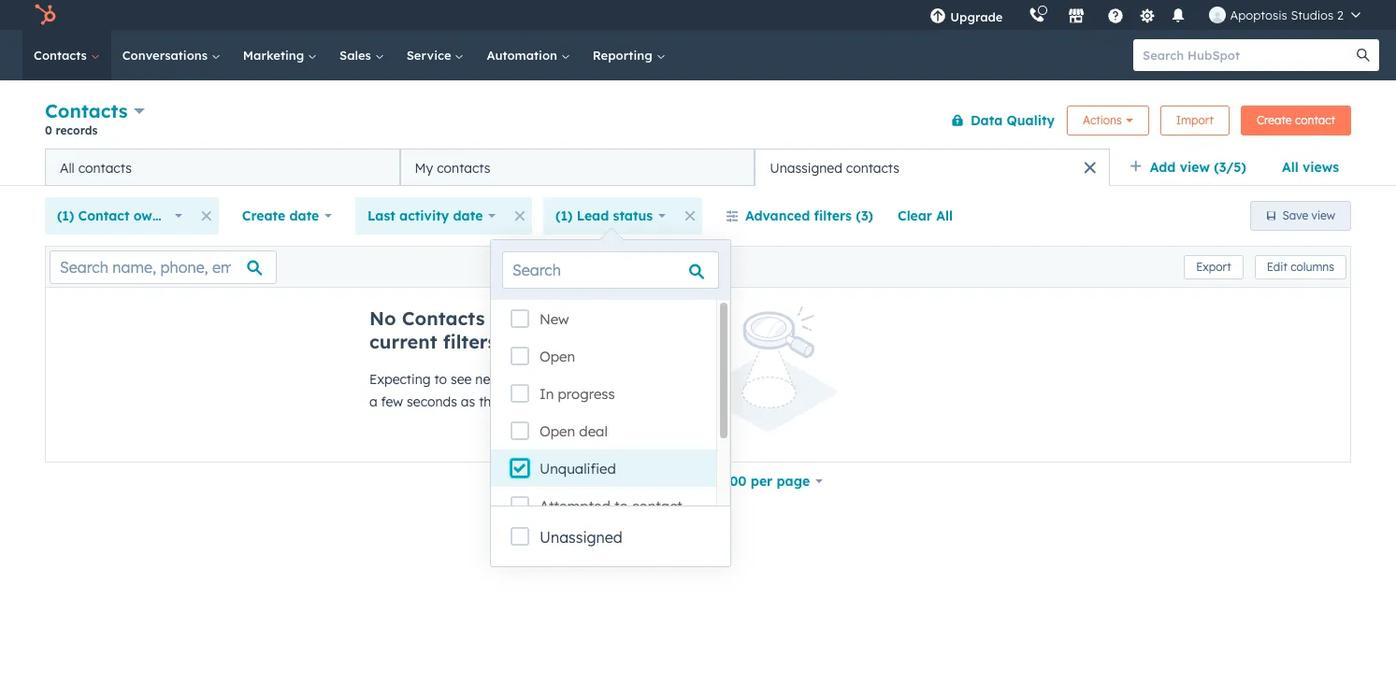 Task type: locate. For each thing, give the bounding box(es) containing it.
(1) left contact
[[57, 208, 74, 224]]

0 horizontal spatial to
[[434, 371, 447, 388]]

contacts link
[[22, 30, 111, 80]]

my contacts
[[415, 159, 491, 176]]

add view (3/5)
[[1150, 159, 1247, 176]]

marketplaces button
[[1057, 0, 1097, 30]]

actions
[[1083, 113, 1122, 127]]

contacts up the records
[[45, 99, 128, 123]]

0 horizontal spatial all
[[60, 159, 75, 176]]

view inside popup button
[[1180, 159, 1210, 176]]

0 vertical spatial unassigned
[[770, 159, 843, 176]]

100 per page button
[[710, 463, 835, 500]]

all contacts
[[60, 159, 132, 176]]

1 vertical spatial view
[[1312, 209, 1336, 223]]

date right "activity"
[[453, 208, 483, 224]]

1 vertical spatial contacts
[[45, 99, 128, 123]]

view for add
[[1180, 159, 1210, 176]]

to for expecting
[[434, 371, 447, 388]]

1 (1) from the left
[[57, 208, 74, 224]]

contact down next
[[632, 498, 682, 515]]

all inside button
[[60, 159, 75, 176]]

clear
[[898, 208, 932, 224]]

create for create date
[[242, 208, 285, 224]]

1 vertical spatial contact
[[632, 498, 682, 515]]

contacts right my at the top left
[[437, 159, 491, 176]]

contacts down the records
[[78, 159, 132, 176]]

data
[[971, 112, 1003, 129]]

unassigned up advanced filters (3)
[[770, 159, 843, 176]]

0 horizontal spatial view
[[1180, 159, 1210, 176]]

(1) for (1) contact owner
[[57, 208, 74, 224]]

1 horizontal spatial unassigned
[[770, 159, 843, 176]]

create up all views link
[[1257, 113, 1292, 127]]

(1) left lead
[[556, 208, 573, 224]]

open down catches
[[540, 423, 575, 441]]

2 (1) from the left
[[556, 208, 573, 224]]

progress
[[558, 385, 615, 403]]

1 horizontal spatial contact
[[1295, 113, 1336, 127]]

contact
[[78, 208, 130, 224]]

upgrade image
[[930, 8, 947, 25]]

0 vertical spatial create
[[1257, 113, 1292, 127]]

contacts down hubspot 'link'
[[34, 48, 90, 63]]

menu containing apoptosis studios 2
[[917, 0, 1374, 30]]

catches
[[550, 394, 598, 411]]

help button
[[1100, 0, 1132, 30]]

save view
[[1283, 209, 1336, 223]]

open
[[540, 348, 575, 366], [540, 423, 575, 441]]

advanced filters (3) button
[[714, 197, 886, 235]]

to left see
[[434, 371, 447, 388]]

1 horizontal spatial to
[[614, 498, 628, 515]]

all views link
[[1270, 149, 1351, 186]]

unassigned contacts
[[770, 159, 900, 176]]

contacts inside button
[[78, 159, 132, 176]]

few
[[381, 394, 403, 411]]

0 vertical spatial open
[[540, 348, 575, 366]]

filters.
[[443, 330, 502, 354]]

marketing link
[[232, 30, 328, 80]]

marketing
[[243, 48, 308, 63]]

1 horizontal spatial date
[[453, 208, 483, 224]]

create for create contact
[[1257, 113, 1292, 127]]

create down the 'all contacts' button on the top of the page
[[242, 208, 285, 224]]

deal
[[579, 423, 608, 441]]

automation
[[487, 48, 561, 63]]

view
[[1180, 159, 1210, 176], [1312, 209, 1336, 223]]

unassigned for unassigned
[[540, 528, 623, 547]]

edit
[[1267, 260, 1288, 274]]

open for open deal
[[540, 423, 575, 441]]

0 horizontal spatial unassigned
[[540, 528, 623, 547]]

contacts
[[78, 159, 132, 176], [437, 159, 491, 176], [846, 159, 900, 176]]

all
[[1282, 159, 1299, 176], [60, 159, 75, 176], [936, 208, 953, 224]]

calling icon button
[[1022, 3, 1054, 27]]

1 horizontal spatial view
[[1312, 209, 1336, 223]]

new
[[475, 371, 500, 388]]

in
[[540, 385, 554, 403]]

to inside expecting to see new contacts? try again in a few seconds as the system catches up.
[[434, 371, 447, 388]]

create
[[1257, 113, 1292, 127], [242, 208, 285, 224]]

0 horizontal spatial (1)
[[57, 208, 74, 224]]

(1) lead status button
[[543, 197, 678, 235]]

contacts inside popup button
[[45, 99, 128, 123]]

expecting
[[369, 371, 431, 388]]

next button
[[633, 470, 710, 494]]

0 vertical spatial to
[[434, 371, 447, 388]]

advanced
[[745, 208, 810, 224]]

0 vertical spatial the
[[555, 307, 585, 330]]

1 vertical spatial the
[[479, 394, 499, 411]]

menu item
[[1016, 0, 1020, 30]]

open for open
[[540, 348, 575, 366]]

0 vertical spatial contacts
[[34, 48, 90, 63]]

contacts?
[[504, 371, 566, 388]]

create inside create date popup button
[[242, 208, 285, 224]]

1 horizontal spatial (1)
[[556, 208, 573, 224]]

1 horizontal spatial create
[[1257, 113, 1292, 127]]

sales link
[[328, 30, 395, 80]]

new
[[540, 311, 569, 328]]

1 vertical spatial open
[[540, 423, 575, 441]]

columns
[[1291, 260, 1335, 274]]

settings image
[[1139, 8, 1156, 25]]

reporting
[[593, 48, 656, 63]]

contacts up (3)
[[846, 159, 900, 176]]

view inside button
[[1312, 209, 1336, 223]]

2 vertical spatial contacts
[[402, 307, 485, 330]]

current
[[369, 330, 437, 354]]

create contact
[[1257, 113, 1336, 127]]

contacts for my contacts
[[437, 159, 491, 176]]

automation link
[[476, 30, 582, 80]]

date left last
[[289, 208, 319, 224]]

contact
[[1295, 113, 1336, 127], [632, 498, 682, 515]]

view right add
[[1180, 159, 1210, 176]]

all down 0 records
[[60, 159, 75, 176]]

unassigned for unassigned contacts
[[770, 159, 843, 176]]

unassigned
[[770, 159, 843, 176], [540, 528, 623, 547]]

0 horizontal spatial the
[[479, 394, 499, 411]]

view right save
[[1312, 209, 1336, 223]]

open up try
[[540, 348, 575, 366]]

upgrade
[[951, 9, 1003, 24]]

1 vertical spatial create
[[242, 208, 285, 224]]

0 horizontal spatial create
[[242, 208, 285, 224]]

last activity date button
[[355, 197, 508, 235]]

search image
[[1357, 49, 1370, 62]]

contacts for unassigned contacts
[[846, 159, 900, 176]]

contacts for all contacts
[[78, 159, 132, 176]]

unassigned down "attempted"
[[540, 528, 623, 547]]

a
[[369, 394, 378, 411]]

2 horizontal spatial contacts
[[846, 159, 900, 176]]

conversations
[[122, 48, 211, 63]]

records
[[56, 123, 98, 137]]

contacts right no
[[402, 307, 485, 330]]

unassigned inside button
[[770, 159, 843, 176]]

to inside list box
[[614, 498, 628, 515]]

the right as
[[479, 394, 499, 411]]

all left views
[[1282, 159, 1299, 176]]

apoptosis
[[1230, 7, 1288, 22]]

1 vertical spatial unassigned
[[540, 528, 623, 547]]

2 contacts from the left
[[437, 159, 491, 176]]

0 horizontal spatial date
[[289, 208, 319, 224]]

contact up all views
[[1295, 113, 1336, 127]]

last
[[368, 208, 395, 224]]

the right match
[[555, 307, 585, 330]]

3 contacts from the left
[[846, 159, 900, 176]]

studios
[[1291, 7, 1334, 22]]

menu
[[917, 0, 1374, 30]]

2 open from the top
[[540, 423, 575, 441]]

0 horizontal spatial contacts
[[78, 159, 132, 176]]

0 vertical spatial contact
[[1295, 113, 1336, 127]]

all right clear
[[936, 208, 953, 224]]

Search name, phone, email addresses, or company search field
[[50, 250, 277, 284]]

contact inside button
[[1295, 113, 1336, 127]]

see
[[451, 371, 472, 388]]

0 vertical spatial view
[[1180, 159, 1210, 176]]

calling icon image
[[1029, 7, 1046, 24]]

1 open from the top
[[540, 348, 575, 366]]

1 horizontal spatial contacts
[[437, 159, 491, 176]]

service
[[407, 48, 455, 63]]

date
[[289, 208, 319, 224], [453, 208, 483, 224]]

1 horizontal spatial the
[[555, 307, 585, 330]]

1 horizontal spatial all
[[936, 208, 953, 224]]

list box
[[491, 300, 730, 525]]

clear all button
[[886, 197, 965, 235]]

service link
[[395, 30, 476, 80]]

try
[[570, 371, 588, 388]]

1 contacts from the left
[[78, 159, 132, 176]]

filters
[[814, 208, 852, 224]]

create inside create contact button
[[1257, 113, 1292, 127]]

views
[[1303, 159, 1339, 176]]

1 vertical spatial to
[[614, 498, 628, 515]]

data quality button
[[939, 101, 1056, 139]]

2 horizontal spatial all
[[1282, 159, 1299, 176]]

the
[[555, 307, 585, 330], [479, 394, 499, 411]]

to down "prev"
[[614, 498, 628, 515]]

activity
[[399, 208, 449, 224]]

seconds
[[407, 394, 457, 411]]

all inside button
[[936, 208, 953, 224]]

contacts
[[34, 48, 90, 63], [45, 99, 128, 123], [402, 307, 485, 330]]



Task type: describe. For each thing, give the bounding box(es) containing it.
again
[[592, 371, 627, 388]]

as
[[461, 394, 475, 411]]

edit columns button
[[1255, 255, 1347, 279]]

save view button
[[1250, 201, 1351, 231]]

per
[[751, 473, 773, 490]]

all for all views
[[1282, 159, 1299, 176]]

edit columns
[[1267, 260, 1335, 274]]

attempted to contact
[[540, 498, 682, 515]]

all views
[[1282, 159, 1339, 176]]

open deal
[[540, 423, 608, 441]]

export button
[[1184, 255, 1244, 279]]

reporting link
[[582, 30, 677, 80]]

all for all contacts
[[60, 159, 75, 176]]

attempted
[[540, 498, 611, 515]]

0
[[45, 123, 52, 137]]

create date button
[[230, 197, 344, 235]]

add view (3/5) button
[[1117, 149, 1270, 186]]

the inside the no contacts match the current filters.
[[555, 307, 585, 330]]

my contacts button
[[400, 149, 755, 186]]

2
[[1337, 7, 1344, 22]]

in
[[631, 371, 642, 388]]

hubspot image
[[34, 4, 56, 26]]

Search HubSpot search field
[[1134, 39, 1363, 71]]

last activity date
[[368, 208, 483, 224]]

1 date from the left
[[289, 208, 319, 224]]

add
[[1150, 159, 1176, 176]]

match
[[491, 307, 550, 330]]

all contacts button
[[45, 149, 400, 186]]

prev button
[[561, 470, 633, 494]]

no contacts match the current filters.
[[369, 307, 585, 354]]

import
[[1176, 113, 1214, 127]]

hubspot link
[[22, 4, 70, 26]]

pagination navigation
[[561, 469, 710, 494]]

export
[[1196, 260, 1231, 274]]

in progress
[[540, 385, 615, 403]]

list box containing new
[[491, 300, 730, 525]]

(1) for (1) lead status
[[556, 208, 573, 224]]

0 horizontal spatial contact
[[632, 498, 682, 515]]

actions button
[[1067, 105, 1149, 135]]

to for attempted
[[614, 498, 628, 515]]

2 date from the left
[[453, 208, 483, 224]]

prev
[[597, 473, 626, 490]]

contacts banner
[[45, 96, 1351, 149]]

view for save
[[1312, 209, 1336, 223]]

conversations link
[[111, 30, 232, 80]]

unassigned contacts button
[[755, 149, 1110, 186]]

status
[[613, 208, 653, 224]]

expecting to see new contacts? try again in a few seconds as the system catches up.
[[369, 371, 642, 411]]

(3)
[[856, 208, 874, 224]]

clear all
[[898, 208, 953, 224]]

(1) contact owner button
[[45, 197, 194, 235]]

tara schultz image
[[1210, 7, 1227, 23]]

notifications image
[[1170, 8, 1187, 25]]

lead
[[577, 208, 609, 224]]

advanced filters (3)
[[745, 208, 874, 224]]

help image
[[1108, 8, 1125, 25]]

create date
[[242, 208, 319, 224]]

(1) lead status
[[556, 208, 653, 224]]

apoptosis studios 2 button
[[1199, 0, 1372, 30]]

contacts inside the no contacts match the current filters.
[[402, 307, 485, 330]]

the inside expecting to see new contacts? try again in a few seconds as the system catches up.
[[479, 394, 499, 411]]

up.
[[601, 394, 620, 411]]

marketplaces image
[[1069, 8, 1085, 25]]

apoptosis studios 2
[[1230, 7, 1344, 22]]

contacts button
[[45, 97, 145, 124]]

page
[[777, 473, 810, 490]]

(3/5)
[[1214, 159, 1247, 176]]

my
[[415, 159, 433, 176]]

100 per page
[[723, 473, 810, 490]]

(1) contact owner
[[57, 208, 174, 224]]

system
[[502, 394, 546, 411]]

settings link
[[1136, 5, 1159, 25]]

create contact button
[[1241, 105, 1351, 135]]

next
[[639, 473, 670, 490]]

0 records
[[45, 123, 98, 137]]

Search search field
[[502, 252, 719, 289]]

owner
[[134, 208, 174, 224]]

sales
[[340, 48, 375, 63]]

import button
[[1160, 105, 1230, 135]]

quality
[[1007, 112, 1055, 129]]

no
[[369, 307, 396, 330]]



Task type: vqa. For each thing, say whether or not it's contained in the screenshot.
Interactive chart image
no



